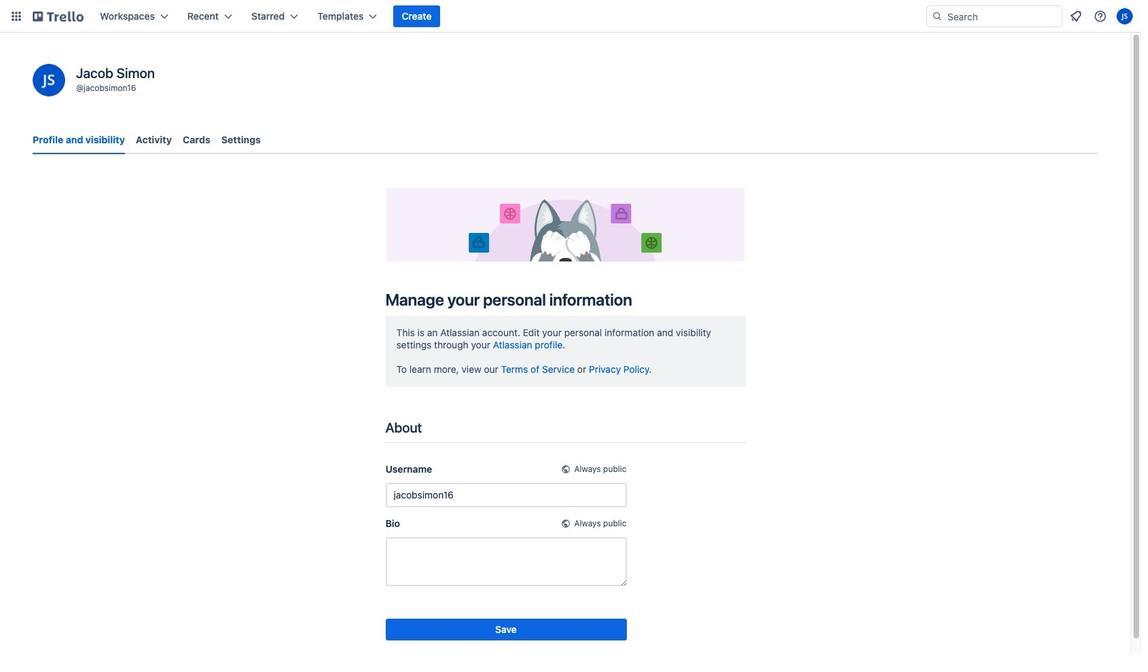 Task type: vqa. For each thing, say whether or not it's contained in the screenshot.
Board to the left
no



Task type: describe. For each thing, give the bounding box(es) containing it.
jacob simon (jacobsimon16) image
[[1117, 8, 1134, 24]]

0 notifications image
[[1068, 8, 1085, 24]]

primary element
[[0, 0, 1142, 33]]

search image
[[932, 11, 943, 22]]

back to home image
[[33, 5, 84, 27]]



Task type: locate. For each thing, give the bounding box(es) containing it.
open information menu image
[[1094, 10, 1108, 23]]

jacob simon (jacobsimon16) image
[[33, 64, 65, 97]]

Search field
[[943, 6, 1062, 27]]

None text field
[[386, 537, 627, 586]]

None text field
[[386, 483, 627, 508]]



